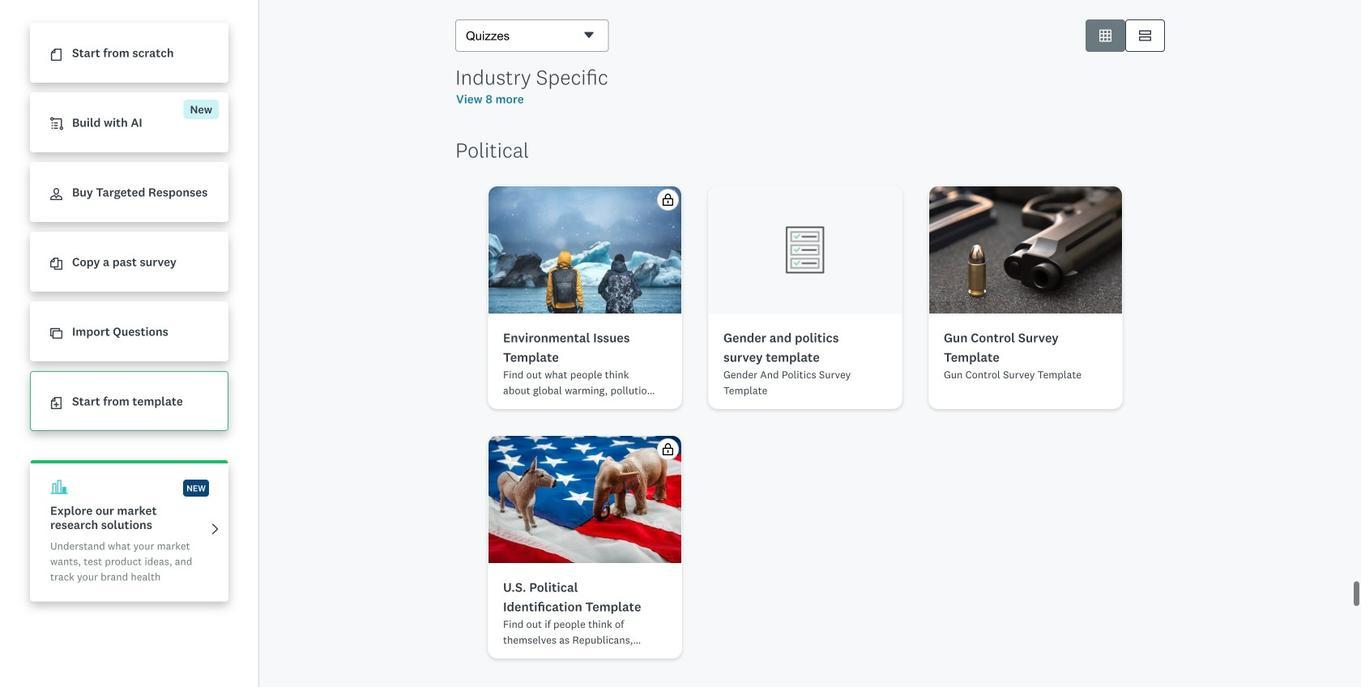 Task type: locate. For each thing, give the bounding box(es) containing it.
1 lock image from the top
[[662, 194, 674, 206]]

textboxmultiple image
[[1139, 30, 1152, 42]]

grid image
[[1100, 30, 1112, 42]]

u.s. political identification template image
[[489, 436, 682, 563]]

environmental issues template image
[[489, 186, 682, 314]]

0 vertical spatial lock image
[[662, 194, 674, 206]]

gender and politics survey template image
[[780, 224, 831, 276]]

lock image
[[662, 194, 674, 206], [662, 443, 674, 455]]

1 vertical spatial lock image
[[662, 443, 674, 455]]

2 lock image from the top
[[662, 443, 674, 455]]

documentclone image
[[50, 258, 62, 270]]

gun control survey template image
[[930, 186, 1122, 314]]

lock image for "environmental issues template" image
[[662, 194, 674, 206]]

clone image
[[50, 328, 62, 340]]



Task type: describe. For each thing, give the bounding box(es) containing it.
documentplus image
[[50, 397, 62, 409]]

user image
[[50, 188, 62, 200]]

lock image for u.s. political identification template image in the bottom of the page
[[662, 443, 674, 455]]

document image
[[50, 49, 62, 61]]

chevronright image
[[209, 523, 221, 535]]



Task type: vqa. For each thing, say whether or not it's contained in the screenshot.
Lock icon
yes



